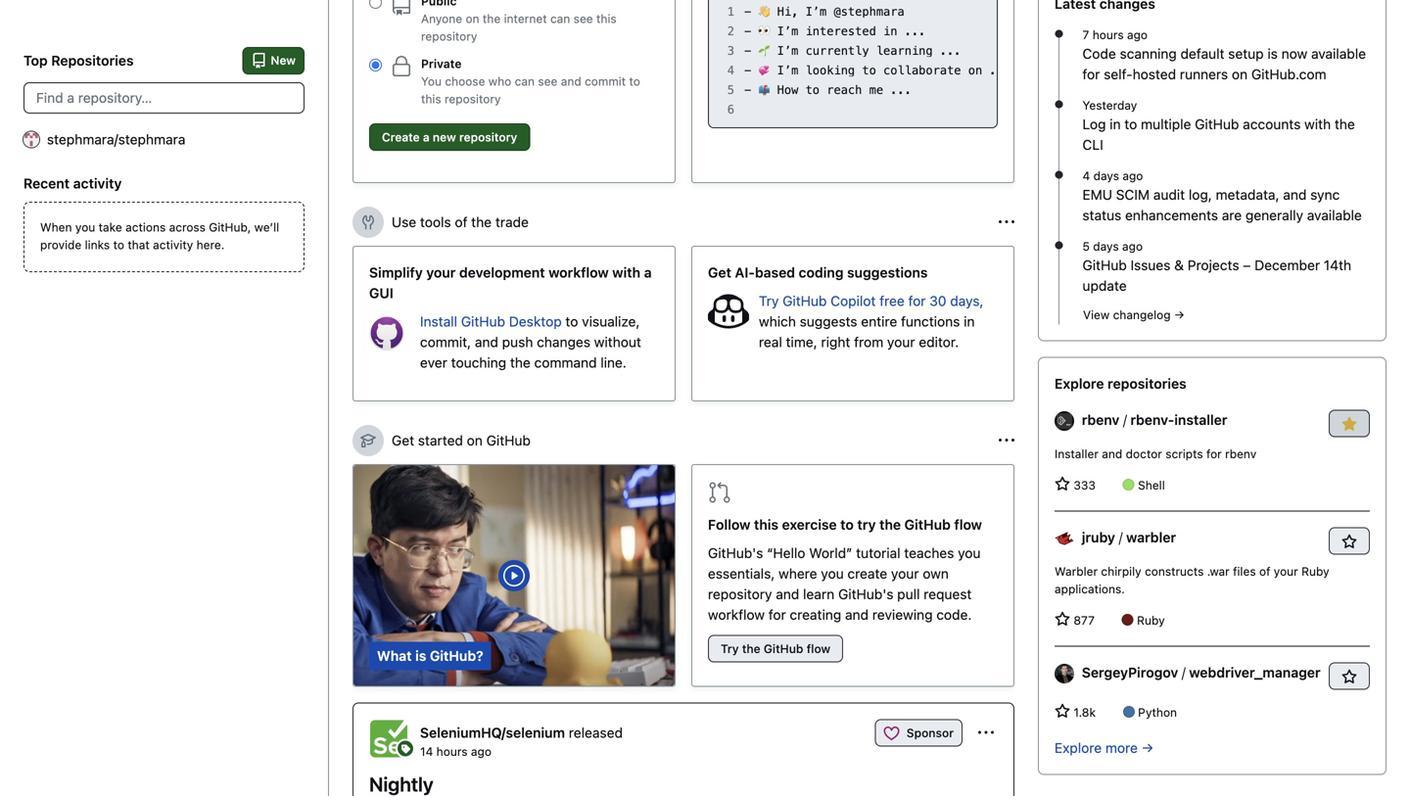 Task type: locate. For each thing, give the bounding box(es) containing it.
repositories
[[1108, 376, 1187, 392]]

1 horizontal spatial →
[[1175, 308, 1185, 322]]

→ inside explore repositories navigation
[[1142, 740, 1154, 756]]

days inside 5 days ago github issues & projects – december 14th update
[[1094, 239, 1120, 253]]

0 horizontal spatial get
[[392, 433, 415, 449]]

1 horizontal spatial is
[[1268, 45, 1278, 62]]

repository inside github's "hello world" tutorial teaches you essentials, where you create your own repository and learn github's pull request workflow for creating and reviewing code.
[[708, 586, 773, 603]]

1 horizontal spatial workflow
[[708, 607, 765, 623]]

is left now
[[1268, 45, 1278, 62]]

dot fill image for log in to multiple github accounts with the cli
[[1052, 96, 1067, 112]]

1 vertical spatial flow
[[807, 642, 831, 656]]

the left the "internet"
[[483, 12, 501, 25]]

get for get ai-based coding suggestions
[[708, 265, 732, 281]]

2 horizontal spatial in
[[1110, 116, 1121, 132]]

→ for explore more →
[[1142, 740, 1154, 756]]

4 up emu
[[1083, 169, 1091, 183]]

github down 'get ai-based coding suggestions'
[[783, 293, 827, 309]]

and inside explore repositories navigation
[[1102, 447, 1123, 461]]

try down essentials,
[[721, 642, 739, 656]]

2 dot fill image from the top
[[1052, 237, 1067, 253]]

@rbenv profile image
[[1055, 412, 1075, 431]]

install github desktop link
[[420, 314, 566, 330]]

flow
[[955, 517, 983, 533], [807, 642, 831, 656]]

877
[[1071, 614, 1095, 627]]

of right files
[[1260, 565, 1271, 578]]

to inside the private you choose who can see and commit to this repository
[[629, 74, 641, 88]]

the left 'trade'
[[471, 214, 492, 230]]

in inside 1 - 👋 hi, i'm @stephmara 2 - 👀 i'm interested in ... 3 - 🌱 i'm currently learning ... 4 - 💞️ i'm looking to collaborate on ... 5 - 📫 how to reach me ... 6
[[884, 24, 898, 38]]

0 vertical spatial 4
[[728, 64, 735, 77]]

repository down 'choose'
[[445, 92, 501, 106]]

for right scripts
[[1207, 447, 1222, 461]]

explore repositories navigation
[[1039, 357, 1387, 775]]

0 horizontal spatial see
[[538, 74, 558, 88]]

1 horizontal spatial flow
[[955, 517, 983, 533]]

days
[[1094, 169, 1120, 183], [1094, 239, 1120, 253]]

- left 💞️
[[745, 64, 752, 77]]

in inside yesterday log in to multiple github accounts with the cli
[[1110, 116, 1121, 132]]

→ right 'changelog'
[[1175, 308, 1185, 322]]

1.8k
[[1071, 706, 1096, 720]]

explore for explore more →
[[1055, 740, 1102, 756]]

your right files
[[1274, 565, 1299, 578]]

star this repository image
[[1342, 534, 1358, 550], [1342, 670, 1358, 685]]

/ right sergeypirogov
[[1182, 665, 1186, 681]]

github inside 'link'
[[764, 642, 804, 656]]

and down where on the bottom of the page
[[776, 586, 800, 603]]

0 horizontal spatial in
[[884, 24, 898, 38]]

self-
[[1104, 66, 1133, 82]]

try the github flow link
[[708, 635, 844, 663]]

use
[[392, 214, 417, 230]]

→ for view changelog →
[[1175, 308, 1185, 322]]

available inside 7 hours ago code scanning default setup is now available for self-hosted runners on github.com
[[1312, 45, 1367, 62]]

can right who
[[515, 74, 535, 88]]

install
[[420, 314, 458, 330]]

- left 🌱
[[745, 44, 752, 58]]

to left try
[[841, 517, 854, 533]]

get for get started on github
[[392, 433, 415, 449]]

.war
[[1208, 565, 1230, 578]]

days inside 4 days ago emu scim audit log, metadata, and sync status enhancements are generally available
[[1094, 169, 1120, 183]]

your down entire
[[888, 334, 916, 350]]

0 vertical spatial star this repository image
[[1342, 534, 1358, 550]]

ago up scanning
[[1128, 28, 1148, 42]]

available
[[1312, 45, 1367, 62], [1308, 207, 1363, 223]]

1 vertical spatial star this repository image
[[1342, 670, 1358, 685]]

github up update
[[1083, 257, 1127, 273]]

0 vertical spatial →
[[1175, 308, 1185, 322]]

0 horizontal spatial hours
[[437, 745, 468, 759]]

2 days from the top
[[1094, 239, 1120, 253]]

2 horizontal spatial this
[[754, 517, 779, 533]]

0 horizontal spatial workflow
[[549, 265, 609, 281]]

1 vertical spatial 4
[[1083, 169, 1091, 183]]

can inside anyone on the internet can see this repository
[[551, 12, 570, 25]]

0 horizontal spatial flow
[[807, 642, 831, 656]]

5 inside 1 - 👋 hi, i'm @stephmara 2 - 👀 i'm interested in ... 3 - 🌱 i'm currently learning ... 4 - 💞️ i'm looking to collaborate on ... 5 - 📫 how to reach me ... 6
[[728, 83, 735, 97]]

on right anyone
[[466, 12, 480, 25]]

repository inside create a new repository button
[[459, 130, 518, 144]]

days up emu
[[1094, 169, 1120, 183]]

5 down status on the top of page
[[1083, 239, 1090, 253]]

can right the "internet"
[[551, 12, 570, 25]]

why am i seeing this? image
[[999, 215, 1015, 230]]

in down days,
[[964, 314, 975, 330]]

dot fill image
[[1052, 26, 1067, 42], [1052, 237, 1067, 253]]

0 vertical spatial can
[[551, 12, 570, 25]]

1 horizontal spatial get
[[708, 265, 732, 281]]

to
[[863, 64, 877, 77], [629, 74, 641, 88], [806, 83, 820, 97], [1125, 116, 1138, 132], [113, 238, 124, 252], [566, 314, 578, 330], [841, 517, 854, 533]]

ruby right files
[[1302, 565, 1330, 578]]

available down sync
[[1308, 207, 1363, 223]]

anyone
[[421, 12, 463, 25]]

see inside anyone on the internet can see this repository
[[574, 12, 593, 25]]

on inside 1 - 👋 hi, i'm @stephmara 2 - 👀 i'm interested in ... 3 - 🌱 i'm currently learning ... 4 - 💞️ i'm looking to collaborate on ... 5 - 📫 how to reach me ... 6
[[969, 64, 983, 77]]

@stephmara
[[834, 5, 905, 19]]

ago inside 7 hours ago code scanning default setup is now available for self-hosted runners on github.com
[[1128, 28, 1148, 42]]

0 vertical spatial github's
[[708, 545, 764, 561]]

lock image
[[390, 55, 413, 78]]

try github copilot free for 30 days, link
[[759, 293, 984, 309]]

i'm down the hi,
[[778, 24, 799, 38]]

are
[[1222, 207, 1242, 223]]

this inside anyone on the internet can see this repository
[[597, 12, 617, 25]]

1 vertical spatial a
[[644, 265, 652, 281]]

what is github? element
[[353, 464, 687, 687]]

0 horizontal spatial 5
[[728, 83, 735, 97]]

a inside button
[[423, 130, 430, 144]]

see right who
[[538, 74, 558, 88]]

visualize,
[[582, 314, 640, 330]]

- left 👋
[[745, 5, 752, 19]]

1 explore from the top
[[1055, 376, 1105, 392]]

→ right more
[[1142, 740, 1154, 756]]

github right multiple
[[1195, 116, 1240, 132]]

dot fill image for code scanning default setup is now available for self-hosted runners on github.com
[[1052, 26, 1067, 42]]

issues
[[1131, 257, 1171, 273]]

editor.
[[919, 334, 959, 350]]

and up generally
[[1284, 187, 1307, 203]]

0 vertical spatial see
[[574, 12, 593, 25]]

why am i seeing this? image
[[999, 433, 1015, 449]]

to down take
[[113, 238, 124, 252]]

runners
[[1180, 66, 1229, 82]]

is right what
[[416, 648, 427, 664]]

ago up scim
[[1123, 169, 1144, 183]]

0 vertical spatial of
[[455, 214, 468, 230]]

1 vertical spatial activity
[[153, 238, 193, 252]]

can inside the private you choose who can see and commit to this repository
[[515, 74, 535, 88]]

to right commit
[[629, 74, 641, 88]]

0 vertical spatial with
[[1305, 116, 1332, 132]]

learning
[[877, 44, 933, 58]]

see right the "internet"
[[574, 12, 593, 25]]

your
[[426, 265, 456, 281], [888, 334, 916, 350], [1274, 565, 1299, 578], [892, 566, 919, 582]]

a inside "simplify your development workflow with a gui"
[[644, 265, 652, 281]]

days down status on the top of page
[[1094, 239, 1120, 253]]

activity down across
[[153, 238, 193, 252]]

1 horizontal spatial stephmara
[[118, 131, 186, 147]]

december
[[1255, 257, 1321, 273]]

for left 30
[[909, 293, 926, 309]]

0 horizontal spatial you
[[75, 220, 95, 234]]

try inside try github copilot free for 30 days, which suggests entire functions in real time, right from your editor.
[[759, 293, 779, 309]]

0 vertical spatial star image
[[1055, 477, 1071, 492]]

the inside 'link'
[[742, 642, 761, 656]]

across
[[169, 220, 206, 234]]

ever
[[420, 355, 448, 371]]

now
[[1282, 45, 1308, 62]]

collaborate
[[884, 64, 962, 77]]

1 horizontal spatial activity
[[153, 238, 193, 252]]

to down yesterday
[[1125, 116, 1138, 132]]

1 vertical spatial github's
[[839, 586, 894, 603]]

a
[[423, 130, 430, 144], [644, 265, 652, 281]]

1 vertical spatial see
[[538, 74, 558, 88]]

essentials,
[[708, 566, 775, 582]]

workflow inside "simplify your development workflow with a gui"
[[549, 265, 609, 281]]

this up commit
[[597, 12, 617, 25]]

1 vertical spatial can
[[515, 74, 535, 88]]

shell
[[1139, 479, 1166, 492]]

/ right "jruby"
[[1119, 529, 1123, 546]]

ruby
[[1302, 565, 1330, 578], [1138, 614, 1165, 627]]

0 horizontal spatial activity
[[73, 175, 122, 192]]

flow down creating
[[807, 642, 831, 656]]

None radio
[[369, 0, 382, 9]]

2 vertical spatial this
[[754, 517, 779, 533]]

status
[[1083, 207, 1122, 223]]

0 horizontal spatial stephmara
[[47, 131, 114, 147]]

ago inside 4 days ago emu scim audit log, metadata, and sync status enhancements are generally available
[[1123, 169, 1144, 183]]

0 horizontal spatial with
[[613, 265, 641, 281]]

a left new
[[423, 130, 430, 144]]

see inside the private you choose who can see and commit to this repository
[[538, 74, 558, 88]]

5 - from the top
[[745, 83, 752, 97]]

this up "hello
[[754, 517, 779, 533]]

and down install github desktop link
[[475, 334, 499, 350]]

your inside github's "hello world" tutorial teaches you essentials, where you create your own repository and learn github's pull request workflow for creating and reviewing code.
[[892, 566, 919, 582]]

a left the ai-
[[644, 265, 652, 281]]

1 horizontal spatial of
[[1260, 565, 1271, 578]]

git pull request image
[[708, 481, 732, 505]]

repository down essentials,
[[708, 586, 773, 603]]

rbenv right @rbenv profile image
[[1082, 412, 1120, 428]]

1 vertical spatial is
[[416, 648, 427, 664]]

hours inside 7 hours ago code scanning default setup is now available for self-hosted runners on github.com
[[1093, 28, 1124, 42]]

0 vertical spatial a
[[423, 130, 430, 144]]

0 vertical spatial workflow
[[549, 265, 609, 281]]

none radio inside create a new repository element
[[369, 59, 382, 72]]

to up changes
[[566, 314, 578, 330]]

stephmara down "find a repository…" text field
[[118, 131, 186, 147]]

1 horizontal spatial see
[[574, 12, 593, 25]]

0 horizontal spatial this
[[421, 92, 442, 106]]

yesterday log in to multiple github accounts with the cli
[[1083, 98, 1356, 153]]

5 up 6 on the top right
[[728, 83, 735, 97]]

you inside when you take actions across github, we'll provide links to that activity here.
[[75, 220, 95, 234]]

tutorial
[[856, 545, 901, 561]]

of right tools
[[455, 214, 468, 230]]

github's
[[708, 545, 764, 561], [839, 586, 894, 603]]

0 horizontal spatial rbenv
[[1082, 412, 1120, 428]]

github's down create
[[839, 586, 894, 603]]

1 vertical spatial dot fill image
[[1052, 237, 1067, 253]]

in down yesterday
[[1110, 116, 1121, 132]]

1 horizontal spatial try
[[759, 293, 779, 309]]

stephmara up recent activity
[[47, 131, 114, 147]]

0 vertical spatial this
[[597, 12, 617, 25]]

on right collaborate at the right top of page
[[969, 64, 983, 77]]

for inside github's "hello world" tutorial teaches you essentials, where you create your own repository and learn github's pull request workflow for creating and reviewing code.
[[769, 607, 786, 623]]

tools image
[[361, 215, 376, 230]]

simplify your development workflow with a gui element
[[353, 246, 676, 402]]

for down code
[[1083, 66, 1101, 82]]

ago inside 5 days ago github issues & projects – december 14th update
[[1123, 239, 1143, 253]]

default
[[1181, 45, 1225, 62]]

- left 👀
[[745, 24, 752, 38]]

🌱
[[759, 44, 771, 58]]

1 horizontal spatial in
[[964, 314, 975, 330]]

1 horizontal spatial hours
[[1093, 28, 1124, 42]]

mortar board image
[[361, 433, 376, 449]]

0 horizontal spatial →
[[1142, 740, 1154, 756]]

in for 30
[[964, 314, 975, 330]]

0 horizontal spatial a
[[423, 130, 430, 144]]

the down push
[[510, 355, 531, 371]]

- left 📫
[[745, 83, 752, 97]]

the down essentials,
[[742, 642, 761, 656]]

4 inside 1 - 👋 hi, i'm @stephmara 2 - 👀 i'm interested in ... 3 - 🌱 i'm currently learning ... 4 - 💞️ i'm looking to collaborate on ... 5 - 📫 how to reach me ... 6
[[728, 64, 735, 77]]

1 vertical spatial days
[[1094, 239, 1120, 253]]

0 horizontal spatial try
[[721, 642, 739, 656]]

1 vertical spatial in
[[1110, 116, 1121, 132]]

2 vertical spatial you
[[821, 566, 844, 582]]

get
[[708, 265, 732, 281], [392, 433, 415, 449]]

1 vertical spatial with
[[613, 265, 641, 281]]

github right started in the left bottom of the page
[[487, 433, 531, 449]]

1 horizontal spatial can
[[551, 12, 570, 25]]

...
[[905, 24, 926, 38], [940, 44, 962, 58], [990, 64, 1011, 77], [891, 83, 912, 97]]

👀
[[759, 24, 771, 38]]

for
[[1083, 66, 1101, 82], [909, 293, 926, 309], [1207, 447, 1222, 461], [769, 607, 786, 623]]

ruby down constructs at right bottom
[[1138, 614, 1165, 627]]

1 vertical spatial this
[[421, 92, 442, 106]]

private
[[421, 57, 462, 71]]

1 - 👋 hi, i'm @stephmara 2 - 👀 i'm interested in ... 3 - 🌱 i'm currently learning ... 4 - 💞️ i'm looking to collaborate on ... 5 - 📫 how to reach me ... 6
[[728, 5, 1011, 117]]

projects
[[1188, 257, 1240, 273]]

is inside 7 hours ago code scanning default setup is now available for self-hosted runners on github.com
[[1268, 45, 1278, 62]]

0 vertical spatial explore
[[1055, 376, 1105, 392]]

repositories
[[51, 52, 134, 69]]

1 vertical spatial →
[[1142, 740, 1154, 756]]

with up visualize, on the top left of page
[[613, 265, 641, 281]]

what is github?
[[377, 648, 484, 664]]

1 vertical spatial of
[[1260, 565, 1271, 578]]

/ for stephmara
[[114, 131, 118, 147]]

files
[[1234, 565, 1257, 578]]

github up teaches
[[905, 517, 951, 533]]

with
[[1305, 116, 1332, 132], [613, 265, 641, 281]]

1 dot fill image from the top
[[1052, 96, 1067, 112]]

0 vertical spatial dot fill image
[[1052, 96, 1067, 112]]

github down creating
[[764, 642, 804, 656]]

new link
[[242, 47, 305, 74]]

0 vertical spatial is
[[1268, 45, 1278, 62]]

your up pull
[[892, 566, 919, 582]]

explore up @rbenv profile image
[[1055, 376, 1105, 392]]

rbenv down installer
[[1226, 447, 1257, 461]]

is
[[1268, 45, 1278, 62], [416, 648, 427, 664]]

in inside try github copilot free for 30 days, which suggests entire functions in real time, right from your editor.
[[964, 314, 975, 330]]

2 star this repository image from the top
[[1342, 670, 1358, 685]]

your inside "simplify your development workflow with a gui"
[[426, 265, 456, 281]]

1 vertical spatial 5
[[1083, 239, 1090, 253]]

... right collaborate at the right top of page
[[990, 64, 1011, 77]]

you up links
[[75, 220, 95, 234]]

the inside anyone on the internet can see this repository
[[483, 12, 501, 25]]

2 explore from the top
[[1055, 740, 1102, 756]]

1 star image from the top
[[1055, 477, 1071, 492]]

try inside try the github flow 'link'
[[721, 642, 739, 656]]

available right now
[[1312, 45, 1367, 62]]

1 vertical spatial dot fill image
[[1052, 167, 1067, 183]]

0 vertical spatial get
[[708, 265, 732, 281]]

own
[[923, 566, 949, 582]]

seleniumhq/selenium
[[420, 725, 565, 741]]

hi,
[[778, 5, 799, 19]]

0 vertical spatial dot fill image
[[1052, 26, 1067, 42]]

repository right new
[[459, 130, 518, 144]]

1 days from the top
[[1094, 169, 1120, 183]]

1 horizontal spatial 5
[[1083, 239, 1090, 253]]

0 vertical spatial hours
[[1093, 28, 1124, 42]]

this inside try the github flow element
[[754, 517, 779, 533]]

/ left rbenv-
[[1124, 412, 1128, 428]]

dot fill image for emu scim audit log, metadata, and sync status enhancements are generally available
[[1052, 167, 1067, 183]]

more
[[1106, 740, 1138, 756]]

dot fill image
[[1052, 96, 1067, 112], [1052, 167, 1067, 183]]

to inside try the github flow element
[[841, 517, 854, 533]]

2 dot fill image from the top
[[1052, 167, 1067, 183]]

days for github
[[1094, 239, 1120, 253]]

in for @stephmara
[[884, 24, 898, 38]]

use tools of the trade
[[392, 214, 529, 230]]

of inside warbler chirpily constructs .war files of your ruby applications.
[[1260, 565, 1271, 578]]

for inside 7 hours ago code scanning default setup is now available for self-hosted runners on github.com
[[1083, 66, 1101, 82]]

github
[[1195, 116, 1240, 132], [1083, 257, 1127, 273], [783, 293, 827, 309], [461, 314, 506, 330], [487, 433, 531, 449], [905, 517, 951, 533], [764, 642, 804, 656]]

rbenv-
[[1131, 412, 1175, 428]]

free
[[880, 293, 905, 309]]

0 vertical spatial available
[[1312, 45, 1367, 62]]

update
[[1083, 278, 1127, 294]]

/ for rbenv
[[1124, 412, 1128, 428]]

1 vertical spatial get
[[392, 433, 415, 449]]

this inside the private you choose who can see and commit to this repository
[[421, 92, 442, 106]]

0 horizontal spatial is
[[416, 648, 427, 664]]

None radio
[[369, 59, 382, 72]]

for inside explore repositories navigation
[[1207, 447, 1222, 461]]

0 vertical spatial days
[[1094, 169, 1120, 183]]

flow inside 'link'
[[807, 642, 831, 656]]

what is github? image
[[354, 465, 687, 686]]

your right simplify
[[426, 265, 456, 281]]

flow up request
[[955, 517, 983, 533]]

1 vertical spatial workflow
[[708, 607, 765, 623]]

try up 'which'
[[759, 293, 779, 309]]

0 vertical spatial rbenv
[[1082, 412, 1120, 428]]

on
[[466, 12, 480, 25], [969, 64, 983, 77], [1232, 66, 1248, 82], [467, 433, 483, 449]]

/ up recent activity
[[114, 131, 118, 147]]

0 horizontal spatial github's
[[708, 545, 764, 561]]

hours right 14 on the bottom left of page
[[437, 745, 468, 759]]

1 star this repository image from the top
[[1342, 534, 1358, 550]]

workflow
[[549, 265, 609, 281], [708, 607, 765, 623]]

log,
[[1189, 187, 1213, 203]]

entire
[[862, 314, 898, 330]]

4
[[728, 64, 735, 77], [1083, 169, 1091, 183]]

1 vertical spatial explore
[[1055, 740, 1102, 756]]

0 vertical spatial you
[[75, 220, 95, 234]]

1 vertical spatial hours
[[437, 745, 468, 759]]

without
[[594, 334, 642, 350]]

code
[[1083, 45, 1117, 62]]

to right how at right top
[[806, 83, 820, 97]]

get left the ai-
[[708, 265, 732, 281]]

line.
[[601, 355, 627, 371]]

in up learning
[[884, 24, 898, 38]]

1 vertical spatial try
[[721, 642, 739, 656]]

ruby inside warbler chirpily constructs .war files of your ruby applications.
[[1302, 565, 1330, 578]]

you
[[421, 74, 442, 88]]

1 horizontal spatial rbenv
[[1226, 447, 1257, 461]]

1 horizontal spatial with
[[1305, 116, 1332, 132]]

copilot
[[831, 293, 876, 309]]

workflow up visualize, on the top left of page
[[549, 265, 609, 281]]

2 star image from the top
[[1055, 612, 1071, 627]]

and inside to visualize, commit, and push changes without ever touching the command line.
[[475, 334, 499, 350]]

1 horizontal spatial this
[[597, 12, 617, 25]]

0 vertical spatial 5
[[728, 83, 735, 97]]

can for internet
[[551, 12, 570, 25]]

activity up take
[[73, 175, 122, 192]]

1 dot fill image from the top
[[1052, 26, 1067, 42]]

available inside 4 days ago emu scim audit log, metadata, and sync status enhancements are generally available
[[1308, 207, 1363, 223]]

with right accounts
[[1305, 116, 1332, 132]]

14 hours ago
[[420, 745, 492, 759]]

the inside yesterday log in to multiple github accounts with the cli
[[1335, 116, 1356, 132]]

explore for explore repositories
[[1055, 376, 1105, 392]]

star image
[[1055, 477, 1071, 492], [1055, 612, 1071, 627]]

sergeypirogov / webdriver_manager
[[1082, 665, 1321, 681]]

and left commit
[[561, 74, 582, 88]]

0 vertical spatial try
[[759, 293, 779, 309]]

1 horizontal spatial ruby
[[1302, 565, 1330, 578]]

get ai-based coding suggestions element
[[692, 246, 1015, 402]]

0 vertical spatial in
[[884, 24, 898, 38]]

1 vertical spatial ruby
[[1138, 614, 1165, 627]]

github inside try github copilot free for 30 days, which suggests entire functions in real time, right from your editor.
[[783, 293, 827, 309]]

currently
[[806, 44, 870, 58]]

days for emu
[[1094, 169, 1120, 183]]

1 vertical spatial available
[[1308, 207, 1363, 223]]

to inside yesterday log in to multiple github accounts with the cli
[[1125, 116, 1138, 132]]

1 horizontal spatial github's
[[839, 586, 894, 603]]

2 horizontal spatial you
[[958, 545, 981, 561]]

log
[[1083, 116, 1107, 132]]

trade
[[496, 214, 529, 230]]

1 horizontal spatial 4
[[1083, 169, 1091, 183]]

the right accounts
[[1335, 116, 1356, 132]]

and inside the private you choose who can see and commit to this repository
[[561, 74, 582, 88]]

github inside 5 days ago github issues & projects – december 14th update
[[1083, 257, 1127, 273]]

create a new repository element
[[369, 0, 659, 159]]



Task type: vqa. For each thing, say whether or not it's contained in the screenshot.
All
no



Task type: describe. For each thing, give the bounding box(es) containing it.
with inside "simplify your development workflow with a gui"
[[613, 265, 641, 281]]

with inside yesterday log in to multiple github accounts with the cli
[[1305, 116, 1332, 132]]

yesterday
[[1083, 98, 1138, 112]]

4 inside 4 days ago emu scim audit log, metadata, and sync status enhancements are generally available
[[1083, 169, 1091, 183]]

@jruby profile image
[[1055, 529, 1075, 549]]

hours for 7 hours ago code scanning default setup is now available for self-hosted runners on github.com
[[1093, 28, 1124, 42]]

commit
[[585, 74, 626, 88]]

reach
[[827, 83, 863, 97]]

stephmara image
[[24, 132, 39, 147]]

started
[[418, 433, 463, 449]]

ago for issues
[[1123, 239, 1143, 253]]

Top Repositories search field
[[24, 82, 305, 114]]

doctor
[[1126, 447, 1163, 461]]

3 - from the top
[[745, 44, 752, 58]]

view changelog → link
[[1084, 308, 1185, 322]]

ago down seleniumhq/selenium link
[[471, 745, 492, 759]]

github.com
[[1252, 66, 1327, 82]]

seleniumhq/selenium link
[[420, 725, 565, 741]]

emu
[[1083, 187, 1113, 203]]

hours for 14 hours ago
[[437, 745, 468, 759]]

1 vertical spatial rbenv
[[1226, 447, 1257, 461]]

which
[[759, 314, 796, 330]]

your inside try github copilot free for 30 days, which suggests entire functions in real time, right from your editor.
[[888, 334, 916, 350]]

command
[[535, 355, 597, 371]]

👋
[[759, 5, 771, 19]]

repository inside anyone on the internet can see this repository
[[421, 29, 478, 43]]

installer
[[1175, 412, 1228, 428]]

4 days ago emu scim audit log, metadata, and sync status enhancements are generally available
[[1083, 169, 1363, 223]]

new
[[271, 53, 296, 67]]

on inside anyone on the internet can see this repository
[[466, 12, 480, 25]]

the inside to visualize, commit, and push changes without ever touching the command line.
[[510, 355, 531, 371]]

see for this
[[574, 12, 593, 25]]

... up collaborate at the right top of page
[[940, 44, 962, 58]]

dot fill image for github issues & projects – december 14th update
[[1052, 237, 1067, 253]]

repository inside the private you choose who can see and commit to this repository
[[445, 92, 501, 106]]

audit
[[1154, 187, 1186, 203]]

actions
[[125, 220, 166, 234]]

@seleniumhq profile image
[[369, 720, 409, 759]]

star image
[[1055, 704, 1071, 720]]

"hello
[[767, 545, 806, 561]]

changes
[[537, 334, 591, 350]]

commit,
[[420, 334, 471, 350]]

workflow inside github's "hello world" tutorial teaches you essentials, where you create your own repository and learn github's pull request workflow for creating and reviewing code.
[[708, 607, 765, 623]]

0 horizontal spatial ruby
[[1138, 614, 1165, 627]]

1 horizontal spatial you
[[821, 566, 844, 582]]

feed tag image
[[398, 741, 413, 757]]

tools
[[420, 214, 451, 230]]

and inside 4 days ago emu scim audit log, metadata, and sync status enhancements are generally available
[[1284, 187, 1307, 203]]

try the github flow element
[[692, 464, 1015, 687]]

reviewing
[[873, 607, 933, 623]]

github desktop image
[[369, 315, 405, 351]]

github inside simplify your development workflow with a gui element
[[461, 314, 506, 330]]

based
[[755, 265, 796, 281]]

unstar this repository image
[[1342, 417, 1358, 432]]

is inside what is github? link
[[416, 648, 427, 664]]

7
[[1083, 28, 1090, 42]]

i'm up how at right top
[[778, 64, 799, 77]]

heart image
[[884, 726, 900, 742]]

/ for jruby
[[1119, 529, 1123, 546]]

2 - from the top
[[745, 24, 752, 38]]

creating
[[790, 607, 842, 623]]

simplify your development workflow with a gui
[[369, 265, 652, 301]]

right
[[822, 334, 851, 350]]

rbenv / rbenv-installer
[[1082, 412, 1228, 428]]

repo link element
[[875, 720, 979, 747]]

world"
[[810, 545, 853, 561]]

Find a repository… text field
[[24, 82, 305, 114]]

repo image
[[390, 0, 413, 16]]

from
[[854, 334, 884, 350]]

try for try the github flow
[[721, 642, 739, 656]]

3
[[728, 44, 735, 58]]

2 stephmara from the left
[[118, 131, 186, 147]]

sponsor
[[907, 726, 954, 740]]

when you take actions across github, we'll provide links to that activity here.
[[40, 220, 279, 252]]

5 inside 5 days ago github issues & projects – december 14th update
[[1083, 239, 1090, 253]]

see for and
[[538, 74, 558, 88]]

take
[[99, 220, 122, 234]]

generally
[[1246, 207, 1304, 223]]

seleniumhq/selenium released
[[420, 725, 623, 741]]

play image
[[503, 564, 526, 588]]

warbler
[[1055, 565, 1098, 578]]

ago for scim
[[1123, 169, 1144, 183]]

github inside yesterday log in to multiple github accounts with the cli
[[1195, 116, 1240, 132]]

💞️
[[759, 64, 771, 77]]

interested
[[806, 24, 877, 38]]

1 stephmara from the left
[[47, 131, 114, 147]]

create a new repository button
[[369, 123, 530, 151]]

code scanning default setup is now available for self-hosted runners on github.com link
[[1083, 43, 1371, 85]]

can for who
[[515, 74, 535, 88]]

star this repository image for sergeypirogov / webdriver_manager
[[1342, 670, 1358, 685]]

suggests
[[800, 314, 858, 330]]

warbler
[[1127, 529, 1177, 546]]

request
[[924, 586, 972, 603]]

6
[[728, 103, 735, 117]]

5 days ago github issues & projects – december 14th update
[[1083, 239, 1352, 294]]

log in to multiple github accounts with the cli link
[[1083, 114, 1371, 155]]

and right creating
[[846, 607, 869, 623]]

looking
[[806, 64, 855, 77]]

enhancements
[[1126, 207, 1219, 223]]

0 vertical spatial activity
[[73, 175, 122, 192]]

&
[[1175, 257, 1185, 273]]

nightly link
[[369, 773, 434, 796]]

where
[[779, 566, 818, 582]]

0 vertical spatial flow
[[955, 517, 983, 533]]

i'm right the hi,
[[806, 5, 827, 19]]

jruby / warbler
[[1082, 529, 1177, 546]]

choose
[[445, 74, 485, 88]]

real
[[759, 334, 783, 350]]

on inside 7 hours ago code scanning default setup is now available for self-hosted runners on github.com
[[1232, 66, 1248, 82]]

try for try github copilot free for 30 days, which suggests entire functions in real time, right from your editor.
[[759, 293, 779, 309]]

ago for scanning
[[1128, 28, 1148, 42]]

to inside to visualize, commit, and push changes without ever touching the command line.
[[566, 314, 578, 330]]

who
[[489, 74, 512, 88]]

to up me
[[863, 64, 877, 77]]

0 horizontal spatial of
[[455, 214, 468, 230]]

create a new repository
[[382, 130, 518, 144]]

activity inside when you take actions across github, we'll provide links to that activity here.
[[153, 238, 193, 252]]

1 - from the top
[[745, 5, 752, 19]]

on right started in the left bottom of the page
[[467, 433, 483, 449]]

what
[[377, 648, 412, 664]]

to inside when you take actions across github, we'll provide links to that activity here.
[[113, 238, 124, 252]]

jruby
[[1082, 529, 1116, 546]]

feed item heading menu image
[[979, 725, 994, 741]]

desktop
[[509, 314, 562, 330]]

... right me
[[891, 83, 912, 97]]

4 - from the top
[[745, 64, 752, 77]]

provide
[[40, 238, 82, 252]]

... up learning
[[905, 24, 926, 38]]

recent activity
[[24, 175, 122, 192]]

none radio inside create a new repository element
[[369, 0, 382, 9]]

@sergeypirogov profile image
[[1055, 664, 1075, 684]]

/ for sergeypirogov
[[1182, 665, 1186, 681]]

internet
[[504, 12, 547, 25]]

warbler chirpily constructs .war files of your ruby applications.
[[1055, 565, 1330, 596]]

that
[[128, 238, 150, 252]]

gui
[[369, 285, 394, 301]]

links
[[85, 238, 110, 252]]

time,
[[786, 334, 818, 350]]

star this repository image for jruby / warbler
[[1342, 534, 1358, 550]]

try
[[858, 517, 876, 533]]

explore repositories
[[1055, 376, 1187, 392]]

how
[[778, 83, 799, 97]]

for inside try github copilot free for 30 days, which suggests entire functions in real time, right from your editor.
[[909, 293, 926, 309]]

star image for rbenv / rbenv-installer
[[1055, 477, 1071, 492]]

pull
[[898, 586, 920, 603]]

changelog
[[1114, 308, 1171, 322]]

webdriver_manager
[[1190, 665, 1321, 681]]

star image for jruby / warbler
[[1055, 612, 1071, 627]]

hosted
[[1133, 66, 1177, 82]]

i'm right 🌱
[[778, 44, 799, 58]]

1 vertical spatial you
[[958, 545, 981, 561]]

sync
[[1311, 187, 1341, 203]]

1
[[728, 5, 735, 19]]

the right try
[[880, 517, 901, 533]]

your inside warbler chirpily constructs .war files of your ruby applications.
[[1274, 565, 1299, 578]]



